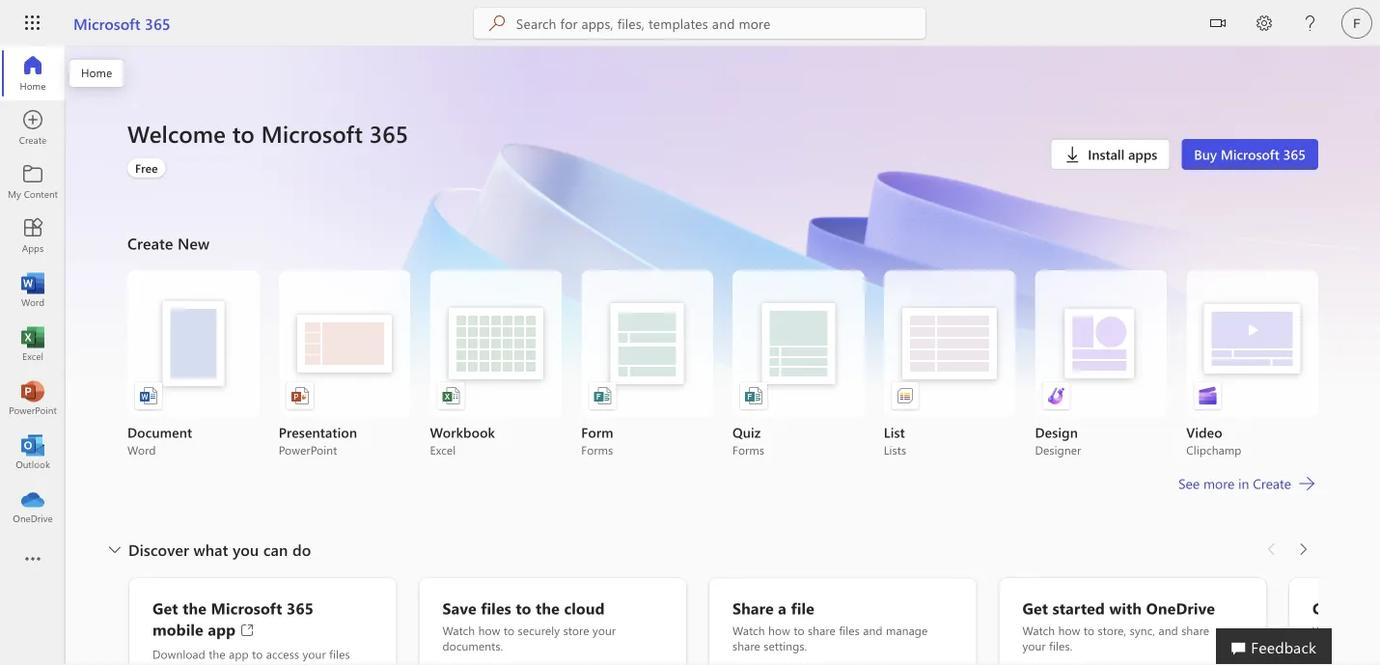 Task type: locate. For each thing, give the bounding box(es) containing it.
microsoft
[[73, 13, 141, 33], [261, 118, 363, 149], [1221, 145, 1280, 163], [211, 598, 282, 618]]

mobile
[[153, 619, 204, 640], [196, 662, 232, 665]]

word image
[[23, 280, 42, 299]]

your left the files. at the right of the page
[[1023, 638, 1046, 654]]

1 vertical spatial create
[[1253, 474, 1292, 492]]

lists list image
[[896, 386, 915, 405]]

watch
[[443, 623, 475, 638], [733, 623, 765, 638], [1023, 623, 1055, 638], [1313, 623, 1345, 638]]

1 vertical spatial files
[[839, 623, 860, 638]]

1 horizontal spatial files
[[481, 598, 511, 618]]

none search field inside microsoft 365 banner
[[474, 8, 926, 39]]

1 vertical spatial app
[[229, 646, 249, 662]]

2 and from the left
[[1159, 623, 1179, 638]]

manage
[[886, 623, 928, 638]]

do
[[292, 539, 311, 560]]

forms survey image
[[593, 386, 612, 405]]

workbook
[[430, 423, 495, 441]]

in
[[1239, 474, 1250, 492]]

mobile inside 'download the app to access your files on your mobile device.'
[[196, 662, 232, 665]]

forms
[[581, 442, 613, 458], [733, 442, 765, 458]]

0 horizontal spatial the
[[183, 598, 207, 618]]

365 inside the get the microsoft 365 mobile app
[[287, 598, 314, 618]]

the for get the microsoft 365 mobile app
[[183, 598, 207, 618]]

outlook image
[[23, 442, 42, 461]]

get for get started with onedrive watch how to store, sync, and share your files.
[[1023, 598, 1048, 618]]

designer design image
[[1047, 386, 1066, 405]]

files inside 'download the app to access your files on your mobile device.'
[[329, 646, 350, 662]]

files right access
[[329, 646, 350, 662]]

3 watch from the left
[[1023, 623, 1055, 638]]

watch inside the share a file watch how to share files and manage share settings.
[[733, 623, 765, 638]]

1 horizontal spatial forms
[[733, 442, 765, 458]]

f button
[[1334, 0, 1380, 46]]

1 forms from the left
[[581, 442, 613, 458]]

this account doesn't have a microsoft 365 subscription. click to view your benefits. tooltip
[[127, 158, 166, 178]]

how
[[478, 623, 501, 638], [769, 623, 791, 638], [1059, 623, 1081, 638], [1349, 623, 1371, 638]]

onedrive image
[[23, 496, 42, 515]]

home image
[[23, 64, 42, 83]]

1 get from the left
[[153, 598, 178, 618]]

2 horizontal spatial the
[[536, 598, 560, 618]]

2 horizontal spatial files
[[839, 623, 860, 638]]

app up 'download the app to access your files on your mobile device.'
[[208, 619, 236, 640]]

2 get from the left
[[1023, 598, 1048, 618]]

the up download
[[183, 598, 207, 618]]

to inside 'download the app to access your files on your mobile device.'
[[252, 646, 263, 662]]

your right store
[[593, 623, 616, 638]]

1 and from the left
[[863, 623, 883, 638]]

to up securely
[[516, 598, 531, 618]]

the left device.
[[209, 646, 226, 662]]

discover
[[128, 539, 189, 560]]

0 horizontal spatial and
[[863, 623, 883, 638]]

watch down the collabora at the bottom right of page
[[1313, 623, 1345, 638]]

0 horizontal spatial get
[[153, 598, 178, 618]]

app
[[208, 619, 236, 640], [229, 646, 249, 662]]

share down file
[[808, 623, 836, 638]]

share inside get started with onedrive watch how to store, sync, and share your files.
[[1182, 623, 1210, 638]]

started
[[1053, 598, 1105, 618]]

forms inside "form forms"
[[581, 442, 613, 458]]

to down the collabora at the bottom right of page
[[1374, 623, 1380, 638]]

install apps button
[[1051, 139, 1170, 170]]

download
[[153, 646, 205, 662]]

share
[[808, 623, 836, 638], [1182, 623, 1210, 638], [733, 638, 761, 654]]

2 how from the left
[[769, 623, 791, 638]]

get left started
[[1023, 598, 1048, 618]]

to left access
[[252, 646, 263, 662]]

design designer
[[1035, 423, 1082, 458]]

app inside 'download the app to access your files on your mobile device.'
[[229, 646, 249, 662]]

to inside get started with onedrive watch how to store, sync, and share your files.
[[1084, 623, 1095, 638]]

watch down share
[[733, 623, 765, 638]]

discover what you can do button
[[101, 534, 315, 565]]

forms down quiz
[[733, 442, 765, 458]]

how inside the share a file watch how to share files and manage share settings.
[[769, 623, 791, 638]]

how inside get started with onedrive watch how to store, sync, and share your files.
[[1059, 623, 1081, 638]]

create new element
[[127, 228, 1319, 534]]

to left store,
[[1084, 623, 1095, 638]]

share down share
[[733, 638, 761, 654]]

view more apps image
[[23, 550, 42, 570]]

your inside get started with onedrive watch how to store, sync, and share your files.
[[1023, 638, 1046, 654]]

0 horizontal spatial share
[[733, 638, 761, 654]]

1 vertical spatial mobile
[[196, 662, 232, 665]]

create right in
[[1253, 474, 1292, 492]]

with
[[1110, 598, 1142, 618]]

excel
[[430, 442, 456, 458]]

the
[[183, 598, 207, 618], [536, 598, 560, 618], [209, 646, 226, 662]]

get inside the get the microsoft 365 mobile app
[[153, 598, 178, 618]]

buy microsoft 365 button
[[1182, 139, 1319, 170]]

3 how from the left
[[1059, 623, 1081, 638]]

settings.
[[764, 638, 807, 654]]

more
[[1204, 474, 1235, 492]]

share down onedrive
[[1182, 623, 1210, 638]]

1 horizontal spatial the
[[209, 646, 226, 662]]

can
[[263, 539, 288, 560]]

2 vertical spatial files
[[329, 646, 350, 662]]

1 horizontal spatial get
[[1023, 598, 1048, 618]]

0 vertical spatial mobile
[[153, 619, 204, 640]]

1 watch from the left
[[443, 623, 475, 638]]

and down onedrive
[[1159, 623, 1179, 638]]

navigation
[[0, 46, 66, 533]]

0 vertical spatial files
[[481, 598, 511, 618]]

to
[[232, 118, 255, 149], [516, 598, 531, 618], [504, 623, 515, 638], [794, 623, 805, 638], [1084, 623, 1095, 638], [1374, 623, 1380, 638], [252, 646, 263, 662]]

get
[[153, 598, 178, 618], [1023, 598, 1048, 618]]

None search field
[[474, 8, 926, 39]]

2 horizontal spatial share
[[1182, 623, 1210, 638]]

get inside get started with onedrive watch how to store, sync, and share your files.
[[1023, 598, 1048, 618]]

how down a
[[769, 623, 791, 638]]

free
[[135, 160, 158, 176]]

files right save
[[481, 598, 511, 618]]

forms down form
[[581, 442, 613, 458]]

collabora watch how to
[[1313, 598, 1380, 665]]

feedback
[[1251, 636, 1317, 657]]

quiz forms
[[733, 423, 765, 458]]

and
[[863, 623, 883, 638], [1159, 623, 1179, 638]]

designer design image
[[1047, 386, 1066, 405]]

files inside save files to the cloud watch how to securely store your documents.
[[481, 598, 511, 618]]

how down the collabora at the bottom right of page
[[1349, 623, 1371, 638]]

2 watch from the left
[[733, 623, 765, 638]]

mobile up download
[[153, 619, 204, 640]]

create
[[127, 233, 173, 253], [1253, 474, 1292, 492]]

to left securely
[[504, 623, 515, 638]]

1 horizontal spatial create
[[1253, 474, 1292, 492]]

welcome to microsoft 365
[[127, 118, 409, 149]]

lists
[[884, 442, 907, 458]]

your
[[593, 623, 616, 638], [1023, 638, 1046, 654], [303, 646, 326, 662], [169, 662, 193, 665]]

files
[[481, 598, 511, 618], [839, 623, 860, 638], [329, 646, 350, 662]]

the inside 'download the app to access your files on your mobile device.'
[[209, 646, 226, 662]]

microsoft inside button
[[1221, 145, 1280, 163]]

app down the get the microsoft 365 mobile app
[[229, 646, 249, 662]]

welcome
[[127, 118, 226, 149]]

1 how from the left
[[478, 623, 501, 638]]

watch down started
[[1023, 623, 1055, 638]]

the up securely
[[536, 598, 560, 618]]

discover what you can do
[[128, 539, 311, 560]]

0 horizontal spatial files
[[329, 646, 350, 662]]

2 forms from the left
[[733, 442, 765, 458]]

and left manage
[[863, 623, 883, 638]]

watch down save
[[443, 623, 475, 638]]

install
[[1088, 145, 1125, 163]]

0 vertical spatial app
[[208, 619, 236, 640]]

files.
[[1049, 638, 1073, 654]]

list
[[127, 270, 1319, 458]]

apps image
[[23, 226, 42, 245]]

home element
[[0, 46, 66, 100]]

files left manage
[[839, 623, 860, 638]]

4 how from the left
[[1349, 623, 1371, 638]]

powerpoint image
[[23, 388, 42, 407]]

0 horizontal spatial forms
[[581, 442, 613, 458]]

to inside collabora watch how to
[[1374, 623, 1380, 638]]

new quiz image
[[744, 386, 764, 405]]

workbook excel
[[430, 423, 495, 458]]

collabora
[[1313, 598, 1380, 618]]

365
[[145, 13, 171, 33], [370, 118, 409, 149], [1284, 145, 1306, 163], [287, 598, 314, 618]]

your right 'on'
[[169, 662, 193, 665]]

0 horizontal spatial create
[[127, 233, 173, 253]]

the inside the get the microsoft 365 mobile app
[[183, 598, 207, 618]]

files inside the share a file watch how to share files and manage share settings.
[[839, 623, 860, 638]]

4 watch from the left
[[1313, 623, 1345, 638]]

how inside save files to the cloud watch how to securely store your documents.
[[478, 623, 501, 638]]

Search box. Suggestions appear as you type. search field
[[516, 8, 926, 39]]

1 horizontal spatial and
[[1159, 623, 1179, 638]]

to down file
[[794, 623, 805, 638]]

mobile inside the get the microsoft 365 mobile app
[[153, 619, 204, 640]]

onedrive
[[1146, 598, 1215, 618]]

how left securely
[[478, 623, 501, 638]]

f
[[1354, 15, 1361, 30]]

get up download
[[153, 598, 178, 618]]

microsoft inside banner
[[73, 13, 141, 33]]

create left the new
[[127, 233, 173, 253]]

mobile left device.
[[196, 662, 232, 665]]

get the microsoft 365 mobile app
[[153, 598, 314, 640]]

how down started
[[1059, 623, 1081, 638]]



Task type: vqa. For each thing, say whether or not it's contained in the screenshot.


Task type: describe. For each thing, give the bounding box(es) containing it.
clipchamp
[[1187, 442, 1242, 458]]

word document image
[[139, 386, 158, 405]]

microsoft 365
[[73, 13, 171, 33]]

list containing document
[[127, 270, 1319, 458]]

see more in create
[[1179, 474, 1292, 492]]

 button
[[1195, 0, 1241, 50]]

watch inside get started with onedrive watch how to store, sync, and share your files.
[[1023, 623, 1055, 638]]

powerpoint
[[279, 442, 337, 458]]

you
[[233, 539, 259, 560]]

share
[[733, 598, 774, 618]]

list lists
[[884, 423, 907, 458]]

securely
[[518, 623, 560, 638]]

store,
[[1098, 623, 1127, 638]]


[[1211, 15, 1226, 31]]

create image
[[23, 118, 42, 137]]

video clipchamp
[[1187, 423, 1242, 458]]

home tooltip
[[70, 60, 124, 87]]

presentation
[[279, 423, 357, 441]]

365 inside buy microsoft 365 button
[[1284, 145, 1306, 163]]

new
[[178, 233, 210, 253]]

video
[[1187, 423, 1223, 441]]

excel image
[[23, 334, 42, 353]]

app inside the get the microsoft 365 mobile app
[[208, 619, 236, 640]]

excel workbook image
[[442, 386, 461, 405]]

365 inside microsoft 365 banner
[[145, 13, 171, 33]]

and inside the share a file watch how to share files and manage share settings.
[[863, 623, 883, 638]]

designer
[[1035, 442, 1082, 458]]

my content image
[[23, 172, 42, 191]]

the for download the app to access your files on your mobile device.
[[209, 646, 226, 662]]

design
[[1035, 423, 1078, 441]]

how inside collabora watch how to
[[1349, 623, 1371, 638]]

cloud
[[564, 598, 605, 618]]

forms for quiz
[[733, 442, 765, 458]]

forms for form
[[581, 442, 613, 458]]

powerpoint presentation image
[[290, 386, 310, 405]]

save
[[443, 598, 477, 618]]

1 horizontal spatial share
[[808, 623, 836, 638]]

on
[[153, 662, 166, 665]]

store
[[563, 623, 589, 638]]

quiz
[[733, 423, 761, 441]]

0 vertical spatial create
[[127, 233, 173, 253]]

microsoft 365 banner
[[0, 0, 1380, 50]]

your right access
[[303, 646, 326, 662]]

document
[[127, 423, 192, 441]]

install apps
[[1088, 145, 1158, 163]]

to right welcome on the top left
[[232, 118, 255, 149]]

file
[[791, 598, 815, 618]]

watch inside collabora watch how to
[[1313, 623, 1345, 638]]

buy microsoft 365
[[1194, 145, 1306, 163]]

next image
[[1294, 534, 1313, 565]]

download the app to access your files on your mobile device.
[[153, 646, 350, 665]]

list
[[884, 423, 905, 441]]

buy
[[1194, 145, 1217, 163]]

the inside save files to the cloud watch how to securely store your documents.
[[536, 598, 560, 618]]

presentation powerpoint
[[279, 423, 357, 458]]

watch inside save files to the cloud watch how to securely store your documents.
[[443, 623, 475, 638]]

apps
[[1129, 145, 1158, 163]]

home
[[81, 65, 112, 80]]

word
[[127, 442, 156, 458]]

microsoft inside the get the microsoft 365 mobile app
[[211, 598, 282, 618]]

share a file watch how to share files and manage share settings.
[[733, 598, 928, 654]]

document word
[[127, 423, 192, 458]]

create new
[[127, 233, 210, 253]]

get for get the microsoft 365 mobile app
[[153, 598, 178, 618]]

see
[[1179, 474, 1200, 492]]

access
[[266, 646, 299, 662]]

clipchamp video image
[[1198, 386, 1218, 405]]

what
[[194, 539, 228, 560]]

form
[[581, 423, 614, 441]]

documents.
[[443, 638, 503, 654]]

get started with onedrive watch how to store, sync, and share your files.
[[1023, 598, 1215, 654]]

save files to the cloud watch how to securely store your documents.
[[443, 598, 616, 654]]

your inside save files to the cloud watch how to securely store your documents.
[[593, 623, 616, 638]]

feedback button
[[1216, 628, 1332, 665]]

see more in create link
[[1177, 472, 1319, 495]]

sync,
[[1130, 623, 1156, 638]]

a
[[778, 598, 787, 618]]

to inside the share a file watch how to share files and manage share settings.
[[794, 623, 805, 638]]

share for share a file
[[733, 638, 761, 654]]

form forms
[[581, 423, 614, 458]]

device.
[[235, 662, 271, 665]]

share for get started with onedrive
[[1182, 623, 1210, 638]]

and inside get started with onedrive watch how to store, sync, and share your files.
[[1159, 623, 1179, 638]]



